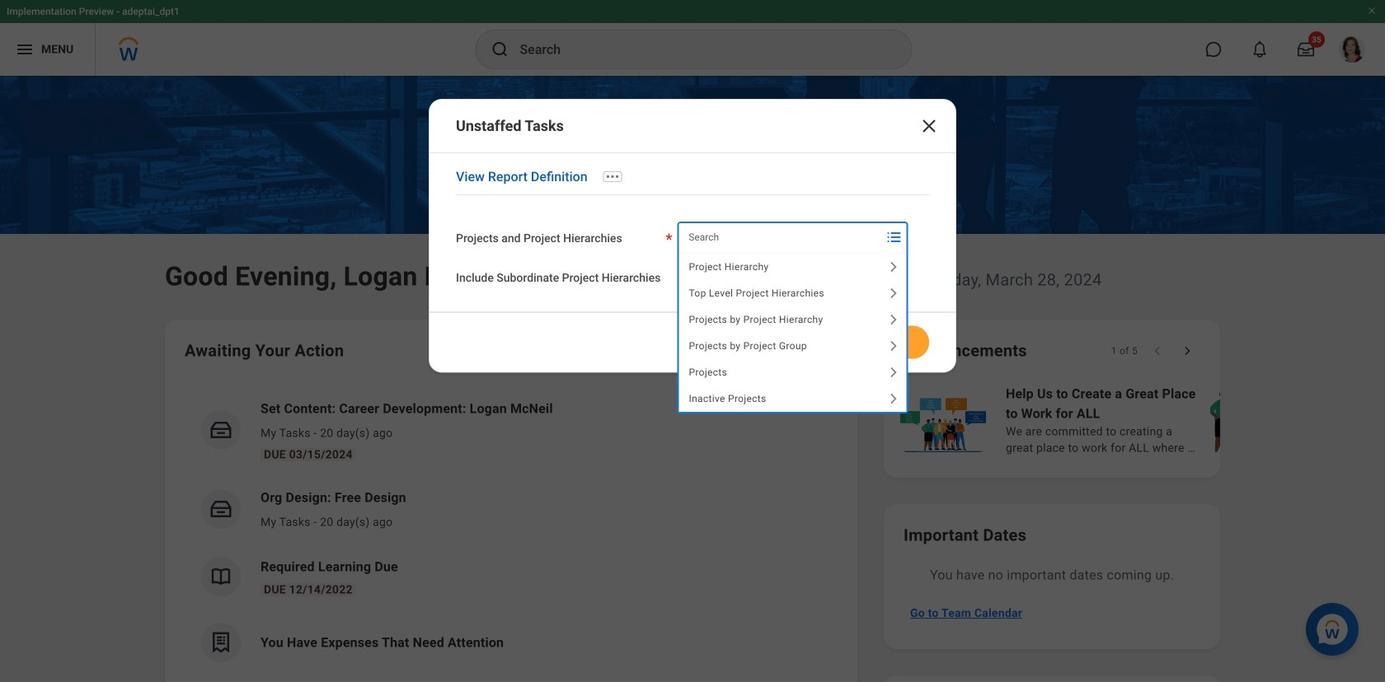 Task type: locate. For each thing, give the bounding box(es) containing it.
notifications large image
[[1251, 41, 1268, 58]]

dialog
[[429, 99, 956, 373]]

search image
[[490, 40, 510, 59]]

status
[[1111, 345, 1138, 358]]

1 vertical spatial inbox image
[[209, 497, 233, 522]]

list
[[897, 383, 1385, 458], [185, 386, 838, 676]]

chevron right small image
[[883, 257, 903, 277], [883, 310, 903, 330], [883, 336, 903, 356], [1179, 343, 1195, 359], [883, 363, 903, 382], [883, 389, 903, 409]]

0 vertical spatial inbox image
[[209, 418, 233, 443]]

close environment banner image
[[1367, 6, 1377, 16]]

banner
[[0, 0, 1385, 76]]

dashboard expenses image
[[209, 631, 233, 655]]

chevron right small image
[[883, 283, 903, 303]]

x image
[[919, 116, 939, 136]]

1 horizontal spatial list
[[897, 383, 1385, 458]]

main content
[[0, 76, 1385, 683]]

inbox large image
[[1298, 41, 1314, 58]]

2 inbox image from the top
[[209, 497, 233, 522]]

inbox image
[[209, 418, 233, 443], [209, 497, 233, 522]]



Task type: describe. For each thing, give the bounding box(es) containing it.
prompts image
[[884, 227, 904, 247]]

chevron left small image
[[1149, 343, 1166, 359]]

0 horizontal spatial list
[[185, 386, 838, 676]]

Search field
[[678, 222, 881, 252]]

profile logan mcneil element
[[1329, 31, 1375, 68]]

book open image
[[209, 565, 233, 589]]

1 inbox image from the top
[[209, 418, 233, 443]]



Task type: vqa. For each thing, say whether or not it's contained in the screenshot.
left list
yes



